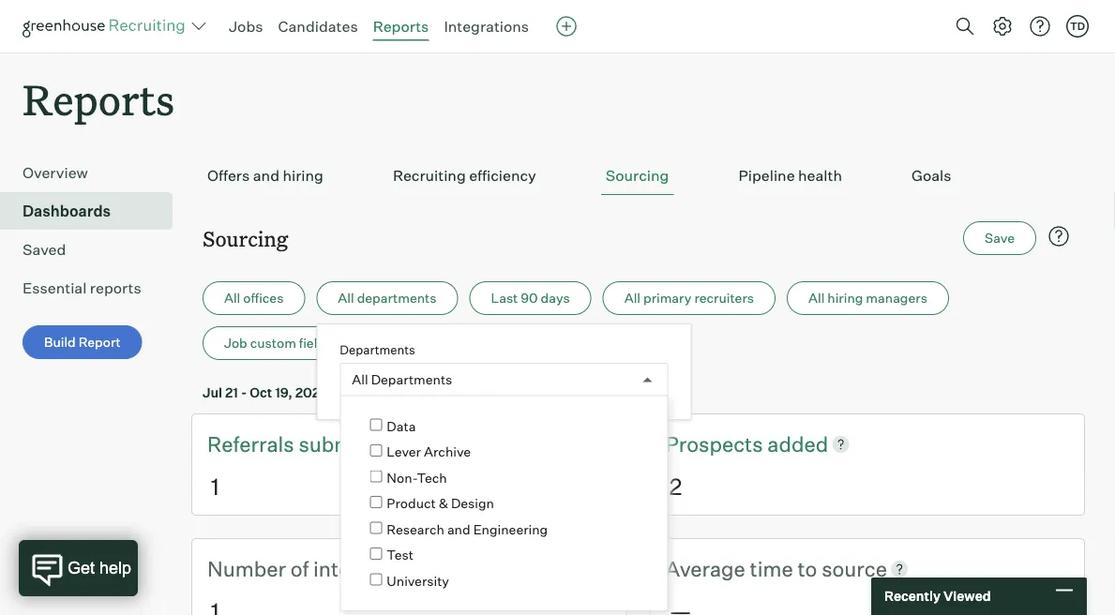 Task type: locate. For each thing, give the bounding box(es) containing it.
apr
[[412, 384, 435, 401]]

report
[[78, 334, 121, 350]]

1 - from the left
[[241, 384, 247, 401]]

and down design
[[447, 521, 470, 537]]

1 horizontal spatial sourcing
[[606, 166, 669, 185]]

offers and hiring button
[[203, 157, 328, 195]]

to left apr
[[396, 384, 409, 401]]

non-
[[387, 469, 417, 486]]

1 vertical spatial sourcing
[[203, 224, 288, 252]]

build report
[[44, 334, 121, 350]]

1 vertical spatial hiring
[[827, 290, 863, 306]]

2
[[669, 472, 682, 500]]

0 horizontal spatial to
[[396, 384, 409, 401]]

- right 22
[[457, 384, 463, 401]]

job
[[224, 335, 247, 351]]

0 vertical spatial to
[[396, 384, 409, 401]]

essential reports link
[[23, 277, 165, 299]]

essential
[[23, 279, 87, 297]]

all departments
[[338, 290, 437, 306]]

last
[[491, 290, 518, 306]]

1
[[211, 472, 219, 500]]

0 horizontal spatial hiring
[[283, 166, 323, 185]]

1 horizontal spatial to
[[798, 556, 817, 581]]

University checkbox
[[370, 573, 382, 586]]

last 90 days
[[491, 290, 570, 306]]

2 - from the left
[[457, 384, 463, 401]]

0 horizontal spatial reports
[[23, 71, 175, 127]]

1 horizontal spatial -
[[457, 384, 463, 401]]

all hiring managers
[[808, 290, 927, 306]]

0 horizontal spatial sourcing
[[203, 224, 288, 252]]

offers
[[207, 166, 250, 185]]

2023 right the 20,
[[511, 384, 544, 401]]

saved
[[23, 240, 66, 259]]

1 vertical spatial reports
[[23, 71, 175, 127]]

save button
[[963, 221, 1036, 255]]

0 vertical spatial reports
[[373, 17, 429, 36]]

0 vertical spatial hiring
[[283, 166, 323, 185]]

Data checkbox
[[370, 419, 382, 431]]

days
[[541, 290, 570, 306]]

1 horizontal spatial hiring
[[827, 290, 863, 306]]

hiring right the offers
[[283, 166, 323, 185]]

greenhouse recruiting image
[[23, 15, 191, 38]]

custom
[[250, 335, 296, 351]]

all inside button
[[338, 290, 354, 306]]

21
[[225, 384, 238, 401]]

to right the time at the bottom right
[[798, 556, 817, 581]]

efficiency
[[469, 166, 536, 185]]

departments
[[340, 342, 415, 357], [371, 372, 452, 388]]

0 horizontal spatial 2023
[[295, 384, 328, 401]]

fields
[[299, 335, 332, 351]]

1 horizontal spatial 2023
[[511, 384, 544, 401]]

last 90 days button
[[469, 282, 591, 315]]

all for all hiring managers
[[808, 290, 825, 306]]

all inside button
[[624, 290, 640, 306]]

research
[[387, 521, 444, 537]]

referrals link
[[207, 430, 299, 459]]

1 horizontal spatial and
[[447, 521, 470, 537]]

0 horizontal spatial and
[[253, 166, 279, 185]]

and for offers
[[253, 166, 279, 185]]

22
[[438, 384, 454, 401]]

1 vertical spatial to
[[798, 556, 817, 581]]

jul
[[203, 384, 222, 401], [465, 384, 485, 401]]

build
[[44, 334, 76, 350]]

jul left the 21
[[203, 384, 222, 401]]

health
[[798, 166, 842, 185]]

jul left the 20,
[[465, 384, 485, 401]]

1 vertical spatial departments
[[371, 372, 452, 388]]

referrals
[[207, 431, 299, 457]]

compared
[[331, 384, 393, 401]]

configure image
[[991, 15, 1014, 38]]

departments
[[357, 290, 437, 306]]

0 vertical spatial sourcing
[[606, 166, 669, 185]]

to
[[396, 384, 409, 401], [798, 556, 817, 581]]

non-tech
[[387, 469, 447, 486]]

reports right candidates
[[373, 17, 429, 36]]

all primary recruiters
[[624, 290, 754, 306]]

product & design
[[387, 495, 494, 512]]

all offices button
[[203, 282, 305, 315]]

1 horizontal spatial jul
[[465, 384, 485, 401]]

dashboards
[[23, 202, 111, 221]]

managers
[[866, 290, 927, 306]]

prospects
[[665, 431, 767, 457]]

90
[[521, 290, 538, 306]]

tab list
[[203, 157, 1074, 195]]

departments up data
[[371, 372, 452, 388]]

reports down greenhouse recruiting image at the left top
[[23, 71, 175, 127]]

job custom fields
[[224, 335, 332, 351]]

recruiting efficiency
[[393, 166, 536, 185]]

departments up all departments
[[340, 342, 415, 357]]

- right the 21
[[241, 384, 247, 401]]

all hiring managers button
[[787, 282, 949, 315]]

all for all primary recruiters
[[624, 290, 640, 306]]

archive
[[424, 444, 471, 460]]

sourcing
[[606, 166, 669, 185], [203, 224, 288, 252]]

hiring
[[283, 166, 323, 185], [827, 290, 863, 306]]

Product & Design checkbox
[[370, 496, 382, 508]]

0 horizontal spatial jul
[[203, 384, 222, 401]]

dashboards link
[[23, 200, 165, 222]]

-
[[241, 384, 247, 401], [457, 384, 463, 401]]

0 horizontal spatial -
[[241, 384, 247, 401]]

all offices
[[224, 290, 284, 306]]

all primary recruiters button
[[603, 282, 776, 315]]

submitted
[[299, 431, 398, 457]]

hiring left managers
[[827, 290, 863, 306]]

and right the offers
[[253, 166, 279, 185]]

0 vertical spatial and
[[253, 166, 279, 185]]

2023
[[295, 384, 328, 401], [511, 384, 544, 401]]

and inside button
[[253, 166, 279, 185]]

and
[[253, 166, 279, 185], [447, 521, 470, 537]]

1 vertical spatial and
[[447, 521, 470, 537]]

viewed
[[943, 588, 991, 604]]

reports
[[373, 17, 429, 36], [23, 71, 175, 127]]

candidates
[[278, 17, 358, 36]]

2023 right 19,
[[295, 384, 328, 401]]

primary
[[643, 290, 691, 306]]



Task type: describe. For each thing, give the bounding box(es) containing it.
build report button
[[23, 326, 142, 359]]

goals button
[[907, 157, 956, 195]]

prospects link
[[665, 430, 767, 459]]

overview
[[23, 163, 88, 182]]

of
[[290, 556, 309, 581]]

and for research
[[447, 521, 470, 537]]

Test checkbox
[[370, 548, 382, 560]]

1 horizontal spatial reports
[[373, 17, 429, 36]]

source
[[822, 556, 887, 581]]

Lever Archive checkbox
[[370, 444, 382, 457]]

Non-Tech checkbox
[[370, 470, 382, 482]]

number of internal applications
[[207, 556, 510, 581]]

essential reports
[[23, 279, 141, 297]]

average
[[665, 556, 745, 581]]

goals
[[911, 166, 951, 185]]

pipeline health
[[738, 166, 842, 185]]

tech
[[417, 469, 447, 486]]

applications
[[392, 556, 510, 581]]

all for all offices
[[224, 290, 240, 306]]

sourcing inside button
[[606, 166, 669, 185]]

time
[[750, 556, 793, 581]]

td button
[[1062, 11, 1093, 41]]

search image
[[954, 15, 976, 38]]

oct
[[250, 384, 272, 401]]

integrations link
[[444, 17, 529, 36]]

lever
[[387, 444, 421, 460]]

added
[[767, 431, 828, 457]]

sourcing button
[[601, 157, 674, 195]]

average time to
[[665, 556, 822, 581]]

submitted link
[[299, 430, 398, 459]]

test
[[387, 547, 414, 563]]

tab list containing offers and hiring
[[203, 157, 1074, 195]]

td button
[[1066, 15, 1089, 38]]

faq image
[[1047, 225, 1070, 248]]

recruiters
[[694, 290, 754, 306]]

product
[[387, 495, 436, 512]]

offices
[[243, 290, 284, 306]]

20,
[[488, 384, 509, 401]]

recently viewed
[[884, 588, 991, 604]]

design
[[451, 495, 494, 512]]

Research and Engineering checkbox
[[370, 522, 382, 534]]

jul 21 - oct 19, 2023 compared to apr 22 - jul 20, 2023
[[203, 384, 544, 401]]

19,
[[275, 384, 292, 401]]

0 vertical spatial departments
[[340, 342, 415, 357]]

jobs link
[[229, 17, 263, 36]]

candidates link
[[278, 17, 358, 36]]

pipeline
[[738, 166, 795, 185]]

all departments
[[352, 372, 452, 388]]

all for all departments
[[338, 290, 354, 306]]

recruiting
[[393, 166, 466, 185]]

number
[[207, 556, 286, 581]]

save
[[985, 230, 1015, 246]]

all for all departments
[[352, 372, 368, 388]]

1 jul from the left
[[203, 384, 222, 401]]

1 2023 from the left
[[295, 384, 328, 401]]

2 jul from the left
[[465, 384, 485, 401]]

integrations
[[444, 17, 529, 36]]

recently
[[884, 588, 941, 604]]

engineering
[[473, 521, 548, 537]]

internal
[[313, 556, 387, 581]]

university
[[387, 572, 449, 589]]

research and engineering
[[387, 521, 548, 537]]

reports
[[90, 279, 141, 297]]

overview link
[[23, 161, 165, 184]]

data
[[387, 418, 416, 434]]

recruiting efficiency button
[[388, 157, 541, 195]]

td
[[1070, 20, 1085, 32]]

added link
[[767, 430, 828, 459]]

hiring inside tab list
[[283, 166, 323, 185]]

&
[[439, 495, 448, 512]]

saved link
[[23, 238, 165, 261]]

jobs
[[229, 17, 263, 36]]

job custom fields button
[[203, 327, 354, 360]]

lever archive
[[387, 444, 471, 460]]

2 2023 from the left
[[511, 384, 544, 401]]

offers and hiring
[[207, 166, 323, 185]]



Task type: vqa. For each thing, say whether or not it's contained in the screenshot.
the recruiting efficiency
yes



